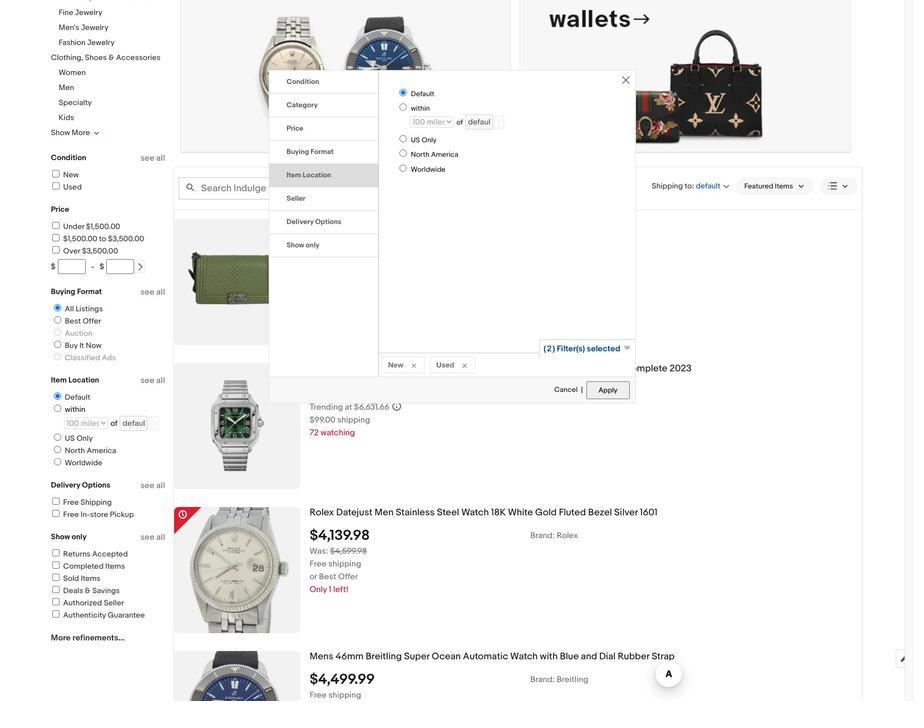 Task type: vqa. For each thing, say whether or not it's contained in the screenshot.
the right Delivery Options
yes



Task type: locate. For each thing, give the bounding box(es) containing it.
1 vertical spatial cartier
[[557, 387, 584, 397]]

$
[[51, 262, 55, 272], [100, 262, 104, 272]]

1 horizontal spatial &
[[109, 53, 114, 62]]

5 see all from the top
[[141, 533, 165, 543]]

1 vertical spatial show
[[287, 241, 304, 250]]

specialty
[[59, 98, 92, 107]]

watch left with
[[510, 652, 538, 663]]

see all button for default
[[141, 376, 165, 386]]

see
[[141, 153, 155, 164], [141, 287, 155, 298], [141, 376, 155, 386], [141, 481, 155, 491], [141, 533, 155, 543]]

watch
[[462, 507, 489, 519], [510, 652, 538, 663]]

dial right "and"
[[599, 652, 616, 663]]

delivery options
[[287, 218, 342, 227], [51, 481, 110, 490]]

watches image
[[181, 0, 511, 152]]

0 horizontal spatial steel
[[437, 507, 459, 519]]

all for default
[[156, 376, 165, 386]]

0 vertical spatial &
[[109, 53, 114, 62]]

left!
[[333, 585, 349, 595]]

0 vertical spatial worldwide
[[411, 165, 446, 174]]

close image
[[622, 76, 630, 84]]

us only radio up north america radio
[[400, 135, 407, 142]]

cartier left santos at the bottom
[[310, 363, 340, 374]]

men down women
[[59, 83, 74, 92]]

and
[[581, 652, 597, 663]]

1 horizontal spatial breitling
[[557, 675, 589, 685]]

mens 46mm breitling super ocean automatic watch with blue and dial rubber strap link
[[310, 652, 862, 663]]

shipping inside brand: rolex was: $4,599.98 free shipping or best offer only 1 left!
[[329, 559, 361, 570]]

items
[[105, 562, 125, 572], [81, 574, 101, 584]]

worldwide
[[411, 165, 446, 174], [65, 459, 102, 468]]

3 see all from the top
[[141, 376, 165, 386]]

1 horizontal spatial us only
[[411, 136, 437, 145]]

delivery inside tab list
[[287, 218, 314, 227]]

Default radio
[[400, 89, 407, 96]]

authorized
[[63, 599, 102, 608]]

jewelry up fashion jewelry link
[[81, 23, 109, 32]]

see for returns accepted
[[141, 533, 155, 543]]

1 horizontal spatial dial
[[599, 652, 616, 663]]

location inside tab list
[[303, 171, 331, 180]]

over
[[63, 247, 80, 256]]

only up returns
[[72, 533, 87, 542]]

best up the auction link
[[65, 317, 81, 326]]

0 horizontal spatial condition
[[51, 153, 86, 163]]

0 vertical spatial $3,500.00
[[108, 234, 144, 244]]

dial down ( 2 ) filter(s) selected
[[582, 363, 598, 374]]

dial
[[582, 363, 598, 374], [599, 652, 616, 663]]

0 vertical spatial north america
[[411, 150, 459, 159]]

worldwide up quilted
[[411, 165, 446, 174]]

kids link
[[59, 113, 74, 122]]

1 horizontal spatial buying format
[[287, 148, 334, 156]]

in-
[[81, 510, 90, 520]]

worldwide radio down north america option
[[54, 459, 61, 466]]

1 vertical spatial delivery
[[51, 481, 80, 490]]

medium left boy
[[454, 219, 489, 230]]

buying format inside tab list
[[287, 148, 334, 156]]

2 see all from the top
[[141, 287, 165, 298]]

shipping down "trending at $6,631.66"
[[337, 415, 370, 426]]

authenticity guarantee link
[[50, 611, 145, 621]]

1 horizontal spatial offer
[[338, 572, 358, 582]]

$3,500.00 down to
[[82, 247, 118, 256]]

$5,999.00
[[310, 239, 375, 256]]

jewelry up clothing, shoes & accessories link
[[87, 38, 115, 47]]

green left bag
[[554, 219, 581, 230]]

free down the $4,499.99
[[310, 690, 327, 701]]

$ down over $3,500.00 option
[[51, 262, 55, 272]]

Free Shipping checkbox
[[52, 498, 59, 505]]

north america up worldwide link
[[65, 446, 116, 456]]

$3,500.00 right to
[[108, 234, 144, 244]]

deals & savings link
[[50, 587, 120, 596]]

2 $ from the left
[[100, 262, 104, 272]]

brand: for breitling
[[531, 675, 555, 685]]

2 all from the top
[[156, 287, 165, 298]]

items for sold items
[[81, 574, 101, 584]]

1 vertical spatial location
[[68, 376, 99, 385]]

5 see all button from the top
[[141, 533, 165, 543]]

& inside clothing, shoes & accessories women men specialty kids
[[109, 53, 114, 62]]

1 horizontal spatial cartier
[[557, 387, 584, 397]]

0 horizontal spatial none text field
[[181, 0, 511, 152]]

mens
[[310, 652, 333, 663]]

1 all from the top
[[156, 153, 165, 164]]

2 vertical spatial brand:
[[531, 675, 555, 685]]

1 vertical spatial us
[[65, 434, 75, 444]]

green down filter(s)
[[552, 363, 580, 374]]

brand: breitling free shipping
[[310, 675, 589, 701]]

free inside "brand: breitling free shipping"
[[310, 690, 327, 701]]

1 horizontal spatial rolex
[[557, 531, 578, 541]]

$99.00
[[310, 415, 336, 426]]

more
[[72, 128, 90, 137], [51, 633, 71, 644]]

3 see from the top
[[141, 376, 155, 386]]

see for all listings
[[141, 287, 155, 298]]

breitling left super
[[366, 652, 402, 663]]

see for new
[[141, 153, 155, 164]]

& up authorized seller link
[[85, 587, 91, 596]]

$ for minimum value text field
[[51, 262, 55, 272]]

$ for maximum value text box
[[100, 262, 104, 272]]

medium right santos at the bottom
[[374, 363, 410, 374]]

2 brand: from the top
[[531, 531, 555, 541]]

None text field
[[181, 0, 511, 152], [521, 0, 851, 152]]

men link
[[59, 83, 74, 92]]

buying format up the all listings link
[[51, 287, 102, 297]]

it
[[79, 341, 84, 351]]

item location up default link at the bottom left
[[51, 376, 99, 385]]

handbags image
[[521, 0, 851, 152]]

rubber
[[618, 652, 650, 663]]

steel right the stainless
[[437, 507, 459, 519]]

1 horizontal spatial steel
[[495, 363, 518, 374]]

more down kids link
[[72, 128, 90, 137]]

north america right north america radio
[[411, 150, 459, 159]]

0 vertical spatial jewelry
[[75, 8, 102, 17]]

$1,500.00 up to
[[86, 222, 120, 232]]

stainless
[[396, 507, 435, 519]]

0 vertical spatial buying format
[[287, 148, 334, 156]]

more down authenticity guarantee option on the left of page
[[51, 633, 71, 644]]

0 horizontal spatial $
[[51, 262, 55, 272]]

0 horizontal spatial best
[[65, 317, 81, 326]]

Free In-store Pickup checkbox
[[52, 510, 59, 518]]

1 horizontal spatial default
[[411, 90, 435, 99]]

men's jewelry link
[[59, 23, 109, 32]]

1 horizontal spatial none text field
[[521, 0, 851, 152]]

default text field
[[465, 115, 493, 130], [120, 416, 148, 431]]

north america link
[[49, 446, 119, 456]]

free in-store pickup link
[[50, 510, 134, 520]]

0 vertical spatial us only
[[411, 136, 437, 145]]

Authenticity Guarantee checkbox
[[52, 611, 59, 618]]

North America radio
[[54, 446, 61, 454]]

brand: down gold
[[531, 531, 555, 541]]

4 all from the top
[[156, 481, 165, 491]]

0 vertical spatial default
[[411, 90, 435, 99]]

gold
[[535, 507, 557, 519]]

show only down chanel at the top left of page
[[287, 241, 320, 250]]

shipping
[[337, 415, 370, 426], [329, 559, 361, 570], [329, 690, 361, 701]]

0 horizontal spatial default
[[65, 393, 90, 402]]

tab list containing condition
[[269, 71, 379, 258]]

Over $3,500.00 checkbox
[[52, 247, 59, 254]]

5 all from the top
[[156, 533, 165, 543]]

default right default radio
[[411, 90, 435, 99]]

price down category
[[287, 124, 304, 133]]

show up returns accepted checkbox
[[51, 533, 70, 542]]

clothing, shoes & accessories link
[[51, 53, 161, 62]]

price up under $1,500.00 checkbox
[[51, 205, 69, 214]]

santos
[[342, 363, 372, 374]]

0 vertical spatial breitling
[[366, 652, 402, 663]]

see all for all listings
[[141, 287, 165, 298]]

watch left 18k
[[462, 507, 489, 519]]

0 vertical spatial rolex
[[310, 507, 334, 519]]

0 horizontal spatial us only radio
[[54, 434, 61, 441]]

1 vertical spatial steel
[[437, 507, 459, 519]]

1 horizontal spatial of
[[457, 118, 463, 127]]

2 see all button from the top
[[141, 287, 165, 298]]

1 horizontal spatial only
[[310, 585, 327, 595]]

format down category
[[311, 148, 334, 156]]

fashion jewelry link
[[59, 38, 115, 47]]

1 vertical spatial men
[[375, 507, 394, 519]]

shoes
[[85, 53, 107, 62]]

buying format down category
[[287, 148, 334, 156]]

0 horizontal spatial item
[[51, 376, 67, 385]]

35.1mm
[[412, 363, 444, 374]]

0 horizontal spatial america
[[87, 446, 116, 456]]

rolex datejust men stainless steel watch 18k white gold fluted bezel silver 1601 image
[[182, 507, 292, 634]]

free down was:
[[310, 559, 327, 570]]

0 vertical spatial item
[[287, 171, 301, 180]]

1 vertical spatial more
[[51, 633, 71, 644]]

cartier santos medium 35.1mm wssa0061 steel roman green dial new/complete 2023
[[310, 363, 692, 374]]

items down accepted
[[105, 562, 125, 572]]

within radio
[[400, 104, 407, 111], [54, 405, 61, 412]]

0 vertical spatial delivery
[[287, 218, 314, 227]]

0 horizontal spatial within radio
[[54, 405, 61, 412]]

see all button
[[141, 153, 165, 164], [141, 287, 165, 298], [141, 376, 165, 386], [141, 481, 165, 491], [141, 533, 165, 543]]

under $1,500.00 link
[[50, 222, 120, 232]]

1 vertical spatial seller
[[104, 599, 124, 608]]

delivery options up free shipping link
[[51, 481, 110, 490]]

america up worldwide link
[[87, 446, 116, 456]]

all for returns accepted
[[156, 533, 165, 543]]

1 vertical spatial condition
[[51, 153, 86, 163]]

north america
[[411, 150, 459, 159], [65, 446, 116, 456]]

0 horizontal spatial &
[[85, 587, 91, 596]]

accepted
[[92, 550, 128, 559]]

1 see all button from the top
[[141, 153, 165, 164]]

rolex up $4,139.98
[[310, 507, 334, 519]]

new left 35.1mm
[[388, 361, 404, 370]]

silver
[[614, 507, 638, 519]]

1 horizontal spatial delivery options
[[287, 218, 342, 227]]

within
[[411, 104, 430, 113], [65, 405, 85, 415]]

brand:
[[531, 387, 555, 397], [531, 531, 555, 541], [531, 675, 555, 685]]

cancel
[[555, 386, 578, 395]]

$1,500.00 up over $3,500.00 link
[[63, 234, 97, 244]]

2 none text field from the left
[[521, 0, 851, 152]]

condition up new link
[[51, 153, 86, 163]]

worldwide radio down north america radio
[[400, 165, 407, 172]]

men right datejust
[[375, 507, 394, 519]]

at
[[345, 402, 352, 413]]

0 vertical spatial within
[[411, 104, 430, 113]]

4 see from the top
[[141, 481, 155, 491]]

0 vertical spatial items
[[105, 562, 125, 572]]

1 see from the top
[[141, 153, 155, 164]]

cartier down cartier santos medium 35.1mm wssa0061 steel roman green dial new/complete 2023 link at the bottom of page
[[557, 387, 584, 397]]

0 vertical spatial delivery options
[[287, 218, 342, 227]]

strap
[[652, 652, 675, 663]]

1 vertical spatial within
[[65, 405, 85, 415]]

north america for north america option
[[65, 446, 116, 456]]

1 horizontal spatial within
[[411, 104, 430, 113]]

free
[[63, 498, 79, 508], [63, 510, 79, 520], [310, 559, 327, 570], [310, 690, 327, 701]]

rolex
[[310, 507, 334, 519], [557, 531, 578, 541]]

all for new
[[156, 153, 165, 164]]

all for all listings
[[156, 287, 165, 298]]

0 vertical spatial seller
[[287, 194, 306, 203]]

3 all from the top
[[156, 376, 165, 386]]

0 vertical spatial condition
[[287, 77, 319, 86]]

US Only radio
[[400, 135, 407, 142], [54, 434, 61, 441]]

1 horizontal spatial america
[[431, 150, 459, 159]]

mens 46mm breitling super ocean automatic watch with blue and dial rubber strap image
[[176, 652, 299, 702]]

offer down listings
[[83, 317, 101, 326]]

us only radio up north america option
[[54, 434, 61, 441]]

1 brand: from the top
[[531, 387, 555, 397]]

brand: for cartier
[[531, 387, 555, 397]]

cartier
[[310, 363, 340, 374], [557, 387, 584, 397]]

Used checkbox
[[52, 183, 59, 190]]

buy it now link
[[49, 341, 104, 351]]

$ right -
[[100, 262, 104, 272]]

0 vertical spatial price
[[287, 124, 304, 133]]

rolex down fluted
[[557, 531, 578, 541]]

3 see all button from the top
[[141, 376, 165, 386]]

roman
[[520, 363, 550, 374]]

delivery up free shipping option on the left bottom of page
[[51, 481, 80, 490]]

0 vertical spatial offer
[[83, 317, 101, 326]]

delivery
[[287, 218, 314, 227], [51, 481, 80, 490]]

cartier santos medium 35.1mm wssa0061 steel roman green dial new/complete 2023 image
[[174, 379, 300, 474]]

1 vertical spatial best
[[319, 572, 336, 582]]

see all button for returns accepted
[[141, 533, 165, 543]]

us only for bottom us only radio
[[65, 434, 93, 444]]

0 horizontal spatial cartier
[[310, 363, 340, 374]]

0 horizontal spatial delivery options
[[51, 481, 110, 490]]

4 see all button from the top
[[141, 481, 165, 491]]

shipping down "$4,599.98"
[[329, 559, 361, 570]]

new link
[[50, 170, 79, 180]]

0 vertical spatial north
[[411, 150, 430, 159]]

chanel calfskin chevron quilted medium boy flap light green bag image
[[174, 219, 300, 345]]

2 see from the top
[[141, 287, 155, 298]]

0 vertical spatial dial
[[582, 363, 598, 374]]

offer up left!
[[338, 572, 358, 582]]

classified
[[65, 353, 100, 363]]

18k
[[491, 507, 506, 519]]

see for default
[[141, 376, 155, 386]]

0 horizontal spatial format
[[77, 287, 102, 297]]

& right shoes
[[109, 53, 114, 62]]

item
[[287, 171, 301, 180], [51, 376, 67, 385]]

3 brand: from the top
[[531, 675, 555, 685]]

1 horizontal spatial north
[[411, 150, 430, 159]]

location up chanel at the top left of page
[[303, 171, 331, 180]]

north up worldwide link
[[65, 446, 85, 456]]

1 horizontal spatial options
[[315, 218, 342, 227]]

5 see from the top
[[141, 533, 155, 543]]

0 vertical spatial format
[[311, 148, 334, 156]]

$1,500.00 to $3,500.00 link
[[50, 234, 144, 244]]

0 vertical spatial location
[[303, 171, 331, 180]]

1 vertical spatial items
[[81, 574, 101, 584]]

1 vertical spatial medium
[[374, 363, 410, 374]]

1 vertical spatial default
[[65, 393, 90, 402]]

1 vertical spatial dial
[[599, 652, 616, 663]]

0 vertical spatial new
[[63, 170, 79, 180]]

auction link
[[49, 329, 95, 338]]

1 horizontal spatial item
[[287, 171, 301, 180]]

1 horizontal spatial price
[[287, 124, 304, 133]]

0 vertical spatial watch
[[462, 507, 489, 519]]

1 horizontal spatial more
[[72, 128, 90, 137]]

kids
[[59, 113, 74, 122]]

1 horizontal spatial best
[[319, 572, 336, 582]]

men's
[[59, 23, 79, 32]]

All Listings radio
[[54, 304, 61, 312]]

4 see all from the top
[[141, 481, 165, 491]]

location up default link at the bottom left
[[68, 376, 99, 385]]

item location up chanel at the top left of page
[[287, 171, 331, 180]]

steel left roman
[[495, 363, 518, 374]]

1 vertical spatial options
[[82, 481, 110, 490]]

format up listings
[[77, 287, 102, 297]]

best up 1
[[319, 572, 336, 582]]

$1,500.00
[[86, 222, 120, 232], [63, 234, 97, 244]]

worldwide down north america link
[[65, 459, 102, 468]]

tab list
[[269, 71, 379, 258]]

north right north america radio
[[411, 150, 430, 159]]

1 horizontal spatial used
[[436, 361, 454, 370]]

buying up all listings radio
[[51, 287, 75, 297]]

fine jewelry men's jewelry fashion jewelry
[[59, 8, 115, 47]]

options up shipping
[[82, 481, 110, 490]]

shipping down the $4,499.99
[[329, 690, 361, 701]]

brand: inside brand: rolex was: $4,599.98 free shipping or best offer only 1 left!
[[531, 531, 555, 541]]

1 $ from the left
[[51, 262, 55, 272]]

delivery options inside tab list
[[287, 218, 342, 227]]

only down chanel at the top left of page
[[306, 241, 320, 250]]

clothing, shoes & accessories women men specialty kids
[[51, 53, 161, 122]]

0 horizontal spatial us only
[[65, 434, 93, 444]]

within radio down default option
[[54, 405, 61, 412]]

boy
[[491, 219, 508, 230]]

$3,500.00
[[108, 234, 144, 244], [82, 247, 118, 256]]

worldwide link
[[49, 459, 105, 468]]

options up $5,999.00
[[315, 218, 342, 227]]

show only up returns
[[51, 533, 87, 542]]

to
[[99, 234, 106, 244]]

show left $5,999.00
[[287, 241, 304, 250]]

men inside clothing, shoes & accessories women men specialty kids
[[59, 83, 74, 92]]

default right default option
[[65, 393, 90, 402]]

delivery up $5,999.00
[[287, 218, 314, 227]]

0 horizontal spatial us
[[65, 434, 75, 444]]

1 see all from the top
[[141, 153, 165, 164]]

was:
[[310, 546, 328, 557]]

Buy It Now radio
[[54, 341, 61, 348]]

new up used link
[[63, 170, 79, 180]]

brand: down roman
[[531, 387, 555, 397]]

condition up category
[[287, 77, 319, 86]]

item location inside tab list
[[287, 171, 331, 180]]

$4,499.99
[[310, 672, 375, 689]]

0 horizontal spatial only
[[72, 533, 87, 542]]

buy
[[65, 341, 78, 351]]

items up deals & savings
[[81, 574, 101, 584]]

1 none text field from the left
[[181, 0, 511, 152]]

within radio down default radio
[[400, 104, 407, 111]]

show down kids link
[[51, 128, 70, 137]]

Worldwide radio
[[400, 165, 407, 172], [54, 459, 61, 466]]

all listings link
[[49, 304, 105, 314]]

0 horizontal spatial price
[[51, 205, 69, 214]]

seller
[[287, 194, 306, 203], [104, 599, 124, 608]]

north for north america option
[[65, 446, 85, 456]]

1 horizontal spatial men
[[375, 507, 394, 519]]

cartier inside cartier santos medium 35.1mm wssa0061 steel roman green dial new/complete 2023 link
[[310, 363, 340, 374]]

brand: inside "brand: breitling free shipping"
[[531, 675, 555, 685]]

america for north america radio
[[431, 150, 459, 159]]

jewelry up the men's jewelry link
[[75, 8, 102, 17]]

america right north america radio
[[431, 150, 459, 159]]

1 vertical spatial worldwide radio
[[54, 459, 61, 466]]

brand: down with
[[531, 675, 555, 685]]

free in-store pickup
[[63, 510, 134, 520]]

1 horizontal spatial item location
[[287, 171, 331, 180]]

breitling down blue at the bottom right of page
[[557, 675, 589, 685]]

sold items link
[[50, 574, 101, 584]]

$4,599.98
[[330, 546, 367, 557]]

delivery options up $5,999.00
[[287, 218, 342, 227]]

buying down category
[[287, 148, 309, 156]]



Task type: describe. For each thing, give the bounding box(es) containing it.
Sold Items checkbox
[[52, 574, 59, 582]]

shipping
[[81, 498, 112, 508]]

item inside tab list
[[287, 171, 301, 180]]

0 horizontal spatial seller
[[104, 599, 124, 608]]

completed items
[[63, 562, 125, 572]]

worldwide radio inside worldwide link
[[54, 459, 61, 466]]

see all for free shipping
[[141, 481, 165, 491]]

buying inside tab list
[[287, 148, 309, 156]]

best inside brand: rolex was: $4,599.98 free shipping or best offer only 1 left!
[[319, 572, 336, 582]]

1 vertical spatial format
[[77, 287, 102, 297]]

2 vertical spatial jewelry
[[87, 38, 115, 47]]

North America radio
[[400, 150, 407, 157]]

see all for default
[[141, 376, 165, 386]]

us for rightmost us only radio
[[411, 136, 420, 145]]

free shipping link
[[50, 498, 112, 508]]

rolex inside brand: rolex was: $4,599.98 free shipping or best offer only 1 left!
[[557, 531, 578, 541]]

Completed Items checkbox
[[52, 562, 59, 569]]

see all for new
[[141, 153, 165, 164]]

all
[[65, 304, 74, 314]]

$1,500.00 to $3,500.00
[[63, 234, 144, 244]]

$4,139.98
[[310, 527, 370, 545]]

0 horizontal spatial delivery
[[51, 481, 80, 490]]

seller inside tab list
[[287, 194, 306, 203]]

quilted
[[419, 219, 451, 230]]

free shipping
[[63, 498, 112, 508]]

see all button for new
[[141, 153, 165, 164]]

specialty link
[[59, 98, 92, 107]]

sold items
[[63, 574, 101, 584]]

Returns Accepted checkbox
[[52, 550, 59, 557]]

auction
[[65, 329, 92, 338]]

classified ads link
[[49, 353, 118, 363]]

none text field watches
[[181, 0, 511, 152]]

(
[[544, 344, 546, 355]]

Under $1,500.00 checkbox
[[52, 222, 59, 229]]

authorized seller link
[[50, 599, 124, 608]]

1 horizontal spatial worldwide radio
[[400, 165, 407, 172]]

category
[[287, 101, 318, 110]]

1 vertical spatial green
[[552, 363, 580, 374]]

0 vertical spatial green
[[554, 219, 581, 230]]

only inside brand: rolex was: $4,599.98 free shipping or best offer only 1 left!
[[310, 585, 327, 595]]

none text field handbags
[[521, 0, 851, 152]]

north america for north america radio
[[411, 150, 459, 159]]

wssa0061
[[446, 363, 493, 374]]

1 horizontal spatial us only radio
[[400, 135, 407, 142]]

Deals & Savings checkbox
[[52, 587, 59, 594]]

format inside tab list
[[311, 148, 334, 156]]

Best Offer radio
[[54, 317, 61, 324]]

0 vertical spatial used
[[63, 183, 82, 192]]

$99.00 shipping 72 watching
[[310, 415, 370, 438]]

1 vertical spatial delivery options
[[51, 481, 110, 490]]

1601
[[640, 507, 658, 519]]

submit price range image
[[137, 263, 144, 271]]

0 vertical spatial steel
[[495, 363, 518, 374]]

Maximum Value text field
[[106, 259, 134, 274]]

shipping inside $99.00 shipping 72 watching
[[337, 415, 370, 426]]

bezel
[[588, 507, 612, 519]]

Default radio
[[54, 393, 61, 400]]

returns
[[63, 550, 91, 559]]

1
[[329, 585, 332, 595]]

us only link
[[49, 434, 95, 444]]

)
[[553, 344, 555, 355]]

chanel calfskin chevron quilted medium boy flap light green bag
[[310, 219, 600, 230]]

0 vertical spatial show
[[51, 128, 70, 137]]

now
[[86, 341, 102, 351]]

fine
[[59, 8, 73, 17]]

( 2 ) filter(s) selected
[[544, 344, 621, 355]]

deals
[[63, 587, 83, 596]]

1 vertical spatial watch
[[510, 652, 538, 663]]

1 vertical spatial $1,500.00
[[63, 234, 97, 244]]

default for default option
[[65, 393, 90, 402]]

1 vertical spatial us only radio
[[54, 434, 61, 441]]

1 vertical spatial buying format
[[51, 287, 102, 297]]

show inside tab list
[[287, 241, 304, 250]]

free right free shipping option on the left bottom of page
[[63, 498, 79, 508]]

1 horizontal spatial new
[[388, 361, 404, 370]]

flap
[[510, 219, 528, 230]]

1 vertical spatial within radio
[[54, 405, 61, 412]]

1 vertical spatial $3,500.00
[[82, 247, 118, 256]]

rolex datejust men stainless steel watch 18k white gold fluted bezel silver 1601 link
[[310, 507, 862, 519]]

0 vertical spatial options
[[315, 218, 342, 227]]

brand: for rolex
[[531, 531, 555, 541]]

blue
[[560, 652, 579, 663]]

sold
[[63, 574, 79, 584]]

authenticity guarantee
[[63, 611, 145, 621]]

completed
[[63, 562, 104, 572]]

1 vertical spatial jewelry
[[81, 23, 109, 32]]

0 horizontal spatial worldwide
[[65, 459, 102, 468]]

1 vertical spatial show only
[[51, 533, 87, 542]]

fluted
[[559, 507, 586, 519]]

selected
[[587, 344, 621, 355]]

fashion
[[59, 38, 86, 47]]

rolex datejust men stainless steel watch 18k white gold fluted bezel silver 1601
[[310, 507, 658, 519]]

within for the bottommost within radio
[[65, 405, 85, 415]]

over $3,500.00
[[63, 247, 118, 256]]

0 vertical spatial show only
[[287, 241, 320, 250]]

pickup
[[110, 510, 134, 520]]

0 horizontal spatial default text field
[[120, 416, 148, 431]]

Authorized Seller checkbox
[[52, 599, 59, 606]]

1 horizontal spatial default text field
[[465, 115, 493, 130]]

New checkbox
[[52, 170, 59, 178]]

0 vertical spatial $1,500.00
[[86, 222, 120, 232]]

$6,631.66
[[354, 402, 389, 413]]

all for free shipping
[[156, 481, 165, 491]]

0 horizontal spatial item location
[[51, 376, 99, 385]]

us for bottom us only radio
[[65, 434, 75, 444]]

0 horizontal spatial offer
[[83, 317, 101, 326]]

0 horizontal spatial medium
[[374, 363, 410, 374]]

offer inside brand: rolex was: $4,599.98 free shipping or best offer only 1 left!
[[338, 572, 358, 582]]

chevron
[[380, 219, 417, 230]]

see all button for free shipping
[[141, 481, 165, 491]]

all listings
[[65, 304, 103, 314]]

show more
[[51, 128, 90, 137]]

0 vertical spatial only
[[422, 136, 437, 145]]

go image
[[150, 420, 158, 428]]

free left in-
[[63, 510, 79, 520]]

america for north america option
[[87, 446, 116, 456]]

default for default radio
[[411, 90, 435, 99]]

authorized seller
[[63, 599, 124, 608]]

0 vertical spatial within radio
[[400, 104, 407, 111]]

Apply submit
[[587, 382, 630, 400]]

0 horizontal spatial watch
[[462, 507, 489, 519]]

Auction radio
[[54, 329, 61, 336]]

white
[[508, 507, 533, 519]]

1 vertical spatial only
[[76, 434, 93, 444]]

refinements...
[[73, 633, 125, 644]]

1 vertical spatial &
[[85, 587, 91, 596]]

default link
[[49, 393, 93, 402]]

fine jewelry link
[[59, 8, 102, 17]]

show more button
[[51, 128, 99, 137]]

price inside tab list
[[287, 124, 304, 133]]

ads
[[102, 353, 116, 363]]

46mm
[[336, 652, 364, 663]]

Minimum Value text field
[[58, 259, 86, 274]]

0 horizontal spatial of
[[110, 419, 118, 429]]

1 vertical spatial only
[[72, 533, 87, 542]]

buy it now
[[65, 341, 102, 351]]

calfskin
[[343, 219, 378, 230]]

0 vertical spatial medium
[[454, 219, 489, 230]]

returns accepted
[[63, 550, 128, 559]]

see all button for all listings
[[141, 287, 165, 298]]

under $1,500.00
[[63, 222, 120, 232]]

within for top within radio
[[411, 104, 430, 113]]

savings
[[92, 587, 120, 596]]

automatic
[[463, 652, 508, 663]]

authenticity
[[63, 611, 106, 621]]

datejust
[[336, 507, 373, 519]]

0 horizontal spatial options
[[82, 481, 110, 490]]

free inside brand: rolex was: $4,599.98 free shipping or best offer only 1 left!
[[310, 559, 327, 570]]

shipping inside "brand: breitling free shipping"
[[329, 690, 361, 701]]

0 vertical spatial more
[[72, 128, 90, 137]]

1 vertical spatial used
[[436, 361, 454, 370]]

0 horizontal spatial location
[[68, 376, 99, 385]]

$1,500.00 to $3,500.00 checkbox
[[52, 234, 59, 242]]

only inside tab list
[[306, 241, 320, 250]]

more refinements... button
[[51, 633, 125, 644]]

best offer link
[[49, 317, 103, 326]]

breitling inside "brand: breitling free shipping"
[[557, 675, 589, 685]]

us only for rightmost us only radio
[[411, 136, 437, 145]]

1 vertical spatial item
[[51, 376, 67, 385]]

more refinements...
[[51, 633, 125, 644]]

see for free shipping
[[141, 481, 155, 491]]

mens 46mm breitling super ocean automatic watch with blue and dial rubber strap
[[310, 652, 675, 663]]

2 vertical spatial show
[[51, 533, 70, 542]]

watching
[[321, 428, 355, 438]]

brand: rolex was: $4,599.98 free shipping or best offer only 1 left!
[[310, 531, 578, 595]]

women
[[59, 68, 86, 77]]

1 horizontal spatial worldwide
[[411, 165, 446, 174]]

chanel
[[310, 219, 340, 230]]

see all for returns accepted
[[141, 533, 165, 543]]

0 horizontal spatial dial
[[582, 363, 598, 374]]

0 horizontal spatial buying
[[51, 287, 75, 297]]

bag
[[583, 219, 600, 230]]

items for completed items
[[105, 562, 125, 572]]

north for north america radio
[[411, 150, 430, 159]]

chanel calfskin chevron quilted medium boy flap light green bag link
[[310, 219, 862, 231]]

0 vertical spatial of
[[457, 118, 463, 127]]

listings
[[76, 304, 103, 314]]

0 horizontal spatial rolex
[[310, 507, 334, 519]]

Classified Ads radio
[[54, 353, 61, 361]]

deals & savings
[[63, 587, 120, 596]]

returns accepted link
[[50, 550, 128, 559]]

women link
[[59, 68, 86, 77]]

condition inside tab list
[[287, 77, 319, 86]]



